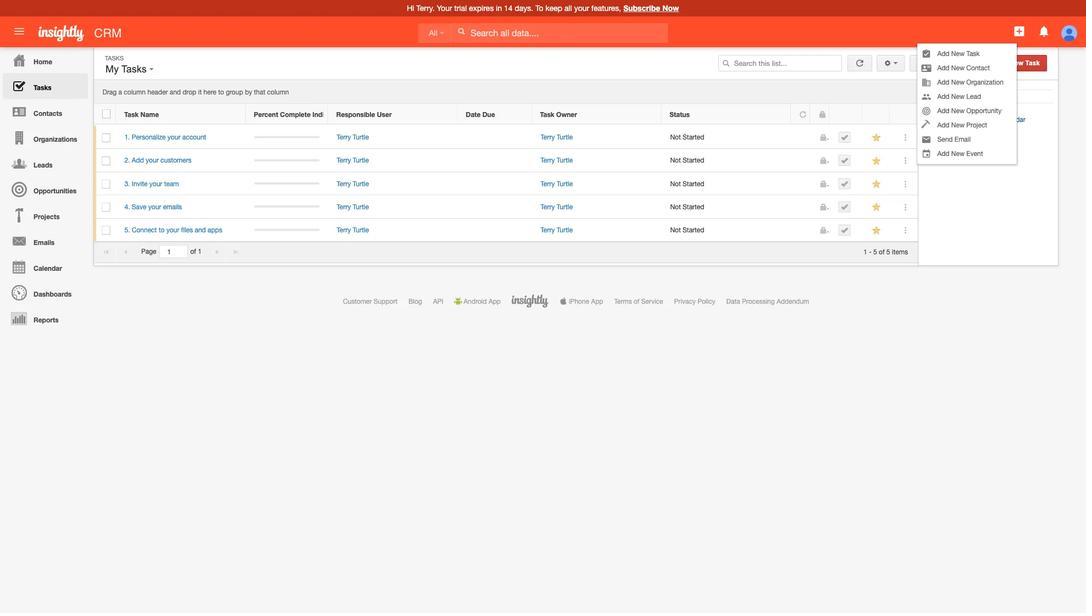 Task type: describe. For each thing, give the bounding box(es) containing it.
organizations link
[[3, 125, 88, 151]]

policy
[[698, 298, 716, 305]]

0 vertical spatial export
[[955, 100, 980, 107]]

reports link
[[3, 306, 88, 332]]

apps
[[208, 226, 222, 234]]

not started cell for 4. save your emails
[[662, 196, 792, 219]]

tasks for my tasks
[[121, 64, 147, 75]]

contacts link
[[3, 99, 88, 125]]

name
[[141, 110, 159, 118]]

indicator
[[313, 110, 341, 118]]

1 vertical spatial to
[[967, 115, 974, 123]]

of 1
[[190, 248, 202, 256]]

following image for 4. save your emails
[[872, 202, 882, 213]]

/
[[951, 100, 953, 107]]

add for add new lead
[[938, 93, 950, 100]]

home link
[[3, 47, 88, 73]]

privacy policy link
[[675, 298, 716, 305]]

task up show sidebar 'icon'
[[967, 50, 980, 57]]

reports
[[34, 316, 59, 324]]

4. save your emails link
[[125, 203, 188, 211]]

task owner
[[540, 110, 577, 118]]

contact
[[967, 64, 990, 72]]

customers
[[161, 157, 192, 164]]

not started for 4. save your emails
[[671, 203, 705, 211]]

and inside row group
[[195, 226, 206, 234]]

drag
[[103, 88, 117, 96]]

repeating task image
[[800, 111, 807, 118]]

save
[[132, 203, 147, 211]]

private task image for 1. personalize your account
[[820, 134, 827, 142]]

event
[[967, 150, 984, 158]]

mark this task complete image for 1. personalize your account
[[841, 134, 849, 141]]

add for add new event
[[938, 150, 950, 158]]

emails link
[[3, 228, 88, 254]]

contacts
[[34, 109, 62, 117]]

android
[[464, 298, 487, 305]]

import for import tasks
[[935, 131, 954, 139]]

projects
[[34, 213, 60, 221]]

leads link
[[3, 151, 88, 177]]

status
[[670, 110, 690, 118]]

mark this task complete image for 2. add your customers
[[841, 157, 849, 165]]

private task image for 2. add your customers
[[820, 157, 827, 165]]

addendum
[[777, 298, 810, 305]]

1 - 5 of 5 items
[[864, 248, 908, 256]]

not for 2. add your customers
[[671, 157, 681, 164]]

hi
[[407, 4, 415, 13]]

1 field
[[160, 246, 187, 258]]

2 1 from the left
[[864, 248, 868, 256]]

new for opportunity
[[952, 107, 965, 115]]

account
[[182, 133, 206, 141]]

1 1 from the left
[[198, 248, 202, 256]]

import tasks link
[[926, 131, 973, 139]]

not for 1. personalize your account
[[671, 133, 681, 141]]

add new organization link
[[918, 75, 1017, 89]]

2. add your customers
[[125, 157, 192, 164]]

add tasks to google calendar
[[933, 115, 1026, 123]]

add for add new task
[[938, 50, 950, 57]]

api link
[[433, 298, 444, 305]]

row containing 3. invite your team
[[94, 172, 918, 196]]

all link
[[418, 23, 451, 43]]

group
[[226, 88, 243, 96]]

here
[[204, 88, 216, 96]]

service
[[642, 298, 664, 305]]

expires
[[469, 4, 494, 13]]

show sidebar image
[[978, 59, 985, 67]]

refresh list image
[[855, 59, 865, 67]]

add new opportunity link
[[918, 104, 1017, 118]]

your
[[437, 4, 452, 13]]

task left the name
[[124, 110, 139, 118]]

new task
[[1011, 59, 1040, 67]]

leads
[[34, 161, 53, 169]]

new for project
[[952, 121, 965, 129]]

4.
[[125, 203, 130, 211]]

bin
[[967, 87, 978, 94]]

import for import / export
[[926, 100, 950, 107]]

date
[[466, 110, 481, 118]]

calendar link
[[3, 254, 88, 280]]

your for account
[[168, 133, 181, 141]]

2 column from the left
[[267, 88, 289, 96]]

0 horizontal spatial of
[[190, 248, 196, 256]]

0 horizontal spatial export
[[935, 146, 955, 154]]

header
[[148, 88, 168, 96]]

0 vertical spatial to
[[536, 4, 544, 13]]

home
[[34, 58, 52, 65]]

-
[[869, 248, 872, 256]]

customer support link
[[343, 298, 398, 305]]

following image for 5. connect to your files and apps
[[872, 225, 882, 236]]

lead
[[967, 93, 982, 100]]

not started for 5. connect to your files and apps
[[671, 226, 705, 234]]

started for 1. personalize your account
[[683, 133, 705, 141]]

1. personalize your account link
[[125, 133, 212, 141]]

started for 4. save your emails
[[683, 203, 705, 211]]

add inside row group
[[132, 157, 144, 164]]

private task image for team
[[820, 180, 827, 188]]

row containing 1. personalize your account
[[94, 126, 918, 149]]

in
[[496, 4, 502, 13]]

cog image
[[884, 59, 892, 67]]

new for lead
[[952, 93, 965, 100]]

row containing 5. connect to your files and apps
[[94, 219, 918, 242]]

a
[[119, 88, 122, 96]]

new task link
[[1003, 55, 1048, 71]]

add tasks to google calendar link
[[926, 115, 1026, 123]]

row containing 4. save your emails
[[94, 196, 918, 219]]

android app
[[464, 298, 501, 305]]

tasks up my
[[105, 54, 124, 62]]

send
[[938, 136, 953, 143]]

mark this task complete image for 4. save your emails
[[841, 203, 849, 211]]

data
[[727, 298, 741, 305]]

not started cell for 3. invite your team
[[662, 172, 792, 196]]

processing
[[742, 298, 775, 305]]

terms
[[614, 298, 632, 305]]

opportunities
[[34, 187, 77, 195]]

add for add new project
[[938, 121, 950, 129]]

due
[[483, 110, 495, 118]]

privacy
[[675, 298, 696, 305]]

data processing addendum
[[727, 298, 810, 305]]



Task type: vqa. For each thing, say whether or not it's contained in the screenshot.
11th AM from the bottom
no



Task type: locate. For each thing, give the bounding box(es) containing it.
press ctrl + space to group column header left / at the top right
[[890, 104, 918, 125]]

to down "add new opportunity"
[[967, 115, 974, 123]]

mark this task complete image for 3. invite your team
[[841, 180, 849, 188]]

4 not started cell from the top
[[662, 196, 792, 219]]

now
[[663, 4, 679, 13]]

column right that
[[267, 88, 289, 96]]

team
[[164, 180, 179, 187]]

1 mark this task complete image from the top
[[841, 134, 849, 141]]

2.
[[125, 157, 130, 164]]

add new opportunity
[[938, 107, 1002, 115]]

1 mark this task complete image from the top
[[841, 180, 849, 188]]

private task image for emails
[[820, 204, 827, 211]]

2 vertical spatial mark this task complete image
[[841, 203, 849, 211]]

add new project link
[[918, 118, 1017, 132]]

app for iphone app
[[591, 298, 603, 305]]

None checkbox
[[102, 134, 110, 142], [102, 180, 110, 189], [102, 226, 110, 235], [102, 134, 110, 142], [102, 180, 110, 189], [102, 226, 110, 235]]

mark this task complete image for 5. connect to your files and apps
[[841, 226, 849, 234]]

following image
[[872, 133, 882, 143], [872, 179, 882, 189], [872, 202, 882, 213], [872, 225, 882, 236]]

None checkbox
[[102, 110, 111, 118], [102, 157, 110, 166], [102, 203, 110, 212], [102, 110, 111, 118], [102, 157, 110, 166], [102, 203, 110, 212]]

press ctrl + space to group column header up following image
[[863, 104, 890, 125]]

android app link
[[455, 298, 501, 305]]

5. connect to your files and apps
[[125, 226, 222, 234]]

navigation
[[0, 47, 88, 332]]

import / export
[[926, 100, 980, 107]]

add new organization
[[938, 78, 1004, 86]]

app right android
[[489, 298, 501, 305]]

calendar up dashboards link
[[34, 265, 62, 272]]

items
[[892, 248, 908, 256]]

1 press ctrl + space to group column header from the left
[[830, 104, 863, 125]]

add for add new contact
[[938, 64, 950, 72]]

started
[[683, 133, 705, 141], [683, 157, 705, 164], [683, 180, 705, 187], [683, 203, 705, 211], [683, 226, 705, 234]]

my
[[106, 64, 119, 75]]

not
[[671, 133, 681, 141], [671, 157, 681, 164], [671, 180, 681, 187], [671, 203, 681, 211], [671, 226, 681, 234]]

features,
[[592, 4, 622, 13]]

your for team
[[149, 180, 162, 187]]

files
[[181, 226, 193, 234]]

tasks down email
[[956, 146, 973, 154]]

send email link
[[918, 132, 1017, 147]]

2 vertical spatial private task image
[[820, 204, 827, 211]]

5.
[[125, 226, 130, 234]]

iphone app
[[569, 298, 603, 305]]

started for 3. invite your team
[[683, 180, 705, 187]]

3 not from the top
[[671, 180, 681, 187]]

subscribe now link
[[624, 4, 679, 13]]

row
[[94, 104, 918, 125], [94, 126, 918, 149], [94, 149, 918, 172], [94, 172, 918, 196], [94, 196, 918, 219], [94, 219, 918, 242]]

1 horizontal spatial column
[[267, 88, 289, 96]]

2 press ctrl + space to group column header from the left
[[863, 104, 890, 125]]

2 mark this task complete image from the top
[[841, 226, 849, 234]]

1 started from the top
[[683, 133, 705, 141]]

organization
[[967, 78, 1004, 86]]

1 vertical spatial private task image
[[820, 180, 827, 188]]

0 horizontal spatial calendar
[[34, 265, 62, 272]]

private task image
[[820, 134, 827, 142], [820, 157, 827, 165], [820, 227, 827, 234]]

0 horizontal spatial 5
[[874, 248, 878, 256]]

2 horizontal spatial of
[[879, 248, 885, 256]]

3 private task image from the top
[[820, 227, 827, 234]]

your for emails
[[148, 203, 161, 211]]

1 vertical spatial export
[[935, 146, 955, 154]]

days.
[[515, 4, 534, 13]]

1 vertical spatial calendar
[[34, 265, 62, 272]]

2 vertical spatial private task image
[[820, 227, 827, 234]]

3 following image from the top
[[872, 202, 882, 213]]

5 not started from the top
[[671, 226, 705, 234]]

my tasks
[[106, 64, 149, 75]]

your right "all"
[[574, 4, 590, 13]]

all
[[429, 29, 438, 37]]

1.
[[125, 133, 130, 141]]

1 not started cell from the top
[[662, 126, 792, 149]]

2 following image from the top
[[872, 179, 882, 189]]

not for 5. connect to your files and apps
[[671, 226, 681, 234]]

and left 'drop'
[[170, 88, 181, 96]]

5 started from the top
[[683, 226, 705, 234]]

following image for 1. personalize your account
[[872, 133, 882, 143]]

add for add new opportunity
[[938, 107, 950, 115]]

started for 2. add your customers
[[683, 157, 705, 164]]

mark this task complete image
[[841, 180, 849, 188], [841, 226, 849, 234]]

iphone app link
[[560, 298, 603, 305]]

tasks for add tasks to google calendar
[[949, 115, 966, 123]]

0 vertical spatial and
[[170, 88, 181, 96]]

Search all data.... text field
[[452, 23, 668, 43]]

1 horizontal spatial 1
[[864, 248, 868, 256]]

import left / at the top right
[[926, 100, 950, 107]]

new
[[952, 50, 965, 57], [1011, 59, 1024, 67], [952, 64, 965, 72], [952, 78, 965, 86], [952, 93, 965, 100], [952, 107, 965, 115], [952, 121, 965, 129], [952, 150, 965, 158]]

cell
[[246, 126, 328, 149], [458, 126, 532, 149], [792, 126, 811, 149], [830, 126, 863, 149], [246, 149, 328, 172], [458, 149, 532, 172], [792, 149, 811, 172], [830, 149, 863, 172], [246, 172, 328, 196], [458, 172, 532, 196], [792, 172, 811, 196], [830, 172, 863, 196], [246, 196, 328, 219], [458, 196, 532, 219], [792, 196, 811, 219], [830, 196, 863, 219], [246, 219, 328, 242], [458, 219, 532, 242], [792, 219, 811, 242], [830, 219, 863, 242]]

recycle
[[937, 87, 965, 94]]

5 not started cell from the top
[[662, 219, 792, 242]]

1 horizontal spatial of
[[634, 298, 640, 305]]

app for android app
[[489, 298, 501, 305]]

add new lead link
[[918, 89, 1017, 104]]

2 private task image from the top
[[820, 157, 827, 165]]

2 not started from the top
[[671, 157, 705, 164]]

0 horizontal spatial to
[[536, 4, 544, 13]]

4 started from the top
[[683, 203, 705, 211]]

1 app from the left
[[489, 298, 501, 305]]

2 5 from the left
[[887, 248, 891, 256]]

of right "terms"
[[634, 298, 640, 305]]

3 not started from the top
[[671, 180, 705, 187]]

2 started from the top
[[683, 157, 705, 164]]

search image
[[723, 59, 730, 67]]

private task image for 5. connect to your files and apps
[[820, 227, 827, 234]]

tasks for import tasks
[[956, 131, 973, 139]]

5. connect to your files and apps link
[[125, 226, 228, 234]]

0 vertical spatial to
[[218, 88, 224, 96]]

3 press ctrl + space to group column header from the left
[[890, 104, 918, 125]]

tasks
[[105, 54, 124, 62], [121, 64, 147, 75], [34, 84, 52, 91], [949, 115, 966, 123], [956, 131, 973, 139], [956, 146, 973, 154]]

your for customers
[[146, 157, 159, 164]]

2 app from the left
[[591, 298, 603, 305]]

task left owner in the right of the page
[[540, 110, 555, 118]]

task down notifications 'icon' at the right of page
[[1026, 59, 1040, 67]]

owner
[[557, 110, 577, 118]]

1 vertical spatial import
[[935, 131, 954, 139]]

add new event
[[938, 150, 984, 158]]

tasks inside 'button'
[[121, 64, 147, 75]]

1 horizontal spatial to
[[967, 115, 974, 123]]

tasks link
[[3, 73, 88, 99]]

by
[[245, 88, 252, 96]]

task name
[[124, 110, 159, 118]]

tasks down add new project at the right of the page
[[956, 131, 973, 139]]

drag a column header and drop it here to group by that column
[[103, 88, 289, 96]]

not started cell for 5. connect to your files and apps
[[662, 219, 792, 242]]

1 horizontal spatial and
[[195, 226, 206, 234]]

to
[[218, 88, 224, 96], [159, 226, 165, 234]]

5 row from the top
[[94, 196, 918, 219]]

date due
[[466, 110, 495, 118]]

export down the send
[[935, 146, 955, 154]]

row group containing 1. personalize your account
[[94, 126, 918, 242]]

1 vertical spatial mark this task complete image
[[841, 157, 849, 165]]

export up "add new opportunity"
[[955, 100, 980, 107]]

your up 3. invite your team
[[146, 157, 159, 164]]

5 right the -
[[874, 248, 878, 256]]

4 not from the top
[[671, 203, 681, 211]]

3 row from the top
[[94, 149, 918, 172]]

app right iphone
[[591, 298, 603, 305]]

1 horizontal spatial 5
[[887, 248, 891, 256]]

your left files
[[166, 226, 179, 234]]

0 horizontal spatial column
[[124, 88, 146, 96]]

drop
[[183, 88, 196, 96]]

add for add tasks to google calendar
[[935, 115, 947, 123]]

blog
[[409, 298, 422, 305]]

0 horizontal spatial 1
[[198, 248, 202, 256]]

new for event
[[952, 150, 965, 158]]

1 following image from the top
[[872, 133, 882, 143]]

tasks for export tasks
[[956, 146, 973, 154]]

export
[[955, 100, 980, 107], [935, 146, 955, 154]]

0 horizontal spatial app
[[489, 298, 501, 305]]

tasks up contacts link
[[34, 84, 52, 91]]

to inside row group
[[159, 226, 165, 234]]

google
[[976, 115, 998, 123]]

1 horizontal spatial calendar
[[999, 115, 1026, 123]]

private task image
[[819, 111, 827, 118], [820, 180, 827, 188], [820, 204, 827, 211]]

1 not from the top
[[671, 133, 681, 141]]

customer support
[[343, 298, 398, 305]]

to right here
[[218, 88, 224, 96]]

import
[[926, 100, 950, 107], [935, 131, 954, 139]]

1 not started from the top
[[671, 133, 705, 141]]

emails
[[34, 239, 55, 246]]

1 left the -
[[864, 248, 868, 256]]

0 vertical spatial private task image
[[819, 111, 827, 118]]

1 column from the left
[[124, 88, 146, 96]]

1 vertical spatial and
[[195, 226, 206, 234]]

not started for 3. invite your team
[[671, 180, 705, 187]]

0 vertical spatial mark this task complete image
[[841, 134, 849, 141]]

of right '1' field
[[190, 248, 196, 256]]

new for task
[[952, 50, 965, 57]]

notifications image
[[1038, 25, 1051, 38]]

3.
[[125, 180, 130, 187]]

0 vertical spatial calendar
[[999, 115, 1026, 123]]

1 vertical spatial private task image
[[820, 157, 827, 165]]

4 row from the top
[[94, 172, 918, 196]]

complete
[[280, 110, 311, 118]]

project
[[967, 121, 988, 129]]

0 horizontal spatial and
[[170, 88, 181, 96]]

and
[[170, 88, 181, 96], [195, 226, 206, 234]]

display: grid image
[[917, 59, 928, 67]]

press ctrl + space to group column header right repeating task image
[[830, 104, 863, 125]]

navigation containing home
[[0, 47, 88, 332]]

invite
[[132, 180, 148, 187]]

white image
[[458, 27, 465, 35]]

customer
[[343, 298, 372, 305]]

not started for 1. personalize your account
[[671, 133, 705, 141]]

to
[[536, 4, 544, 13], [967, 115, 974, 123]]

1 private task image from the top
[[820, 134, 827, 142]]

1 vertical spatial to
[[159, 226, 165, 234]]

export tasks
[[933, 146, 973, 154]]

not started cell for 1. personalize your account
[[662, 126, 792, 149]]

your left team
[[149, 180, 162, 187]]

1 horizontal spatial to
[[218, 88, 224, 96]]

column right the a
[[124, 88, 146, 96]]

add new lead
[[938, 93, 982, 100]]

5 not from the top
[[671, 226, 681, 234]]

your right save
[[148, 203, 161, 211]]

0 vertical spatial import
[[926, 100, 950, 107]]

import up export tasks "link"
[[935, 131, 954, 139]]

task
[[967, 50, 980, 57], [1026, 59, 1040, 67], [124, 110, 139, 118], [540, 110, 555, 118]]

1 horizontal spatial app
[[591, 298, 603, 305]]

terms of service
[[614, 298, 664, 305]]

4 following image from the top
[[872, 225, 882, 236]]

to right connect
[[159, 226, 165, 234]]

1 vertical spatial mark this task complete image
[[841, 226, 849, 234]]

it
[[198, 88, 202, 96]]

add for add new organization
[[938, 78, 950, 86]]

terry turtle
[[337, 133, 369, 141], [541, 133, 573, 141], [337, 157, 369, 164], [541, 157, 573, 164], [337, 180, 369, 187], [541, 180, 573, 187], [337, 203, 369, 211], [541, 203, 573, 211], [337, 226, 369, 234], [541, 226, 573, 234]]

following image
[[872, 156, 882, 166]]

0 vertical spatial mark this task complete image
[[841, 180, 849, 188]]

1 row from the top
[[94, 104, 918, 125]]

6 row from the top
[[94, 219, 918, 242]]

row containing task name
[[94, 104, 918, 125]]

2 mark this task complete image from the top
[[841, 157, 849, 165]]

recycle bin link
[[926, 86, 983, 95]]

tasks inside navigation
[[34, 84, 52, 91]]

tasks right my
[[121, 64, 147, 75]]

tasks down "add new opportunity"
[[949, 115, 966, 123]]

3 mark this task complete image from the top
[[841, 203, 849, 211]]

iphone
[[569, 298, 590, 305]]

my tasks button
[[103, 61, 157, 78]]

5 left items
[[887, 248, 891, 256]]

2 row from the top
[[94, 126, 918, 149]]

press ctrl + space to group column header
[[830, 104, 863, 125], [863, 104, 890, 125], [890, 104, 918, 125]]

not for 3. invite your team
[[671, 180, 681, 187]]

responsible
[[336, 110, 375, 118]]

1 right '1' field
[[198, 248, 202, 256]]

not started for 2. add your customers
[[671, 157, 705, 164]]

add new contact link
[[918, 61, 1017, 75]]

0 horizontal spatial to
[[159, 226, 165, 234]]

1
[[198, 248, 202, 256], [864, 248, 868, 256]]

all
[[565, 4, 572, 13]]

of right the -
[[879, 248, 885, 256]]

subscribe
[[624, 4, 661, 13]]

export tasks link
[[926, 146, 973, 154]]

3 started from the top
[[683, 180, 705, 187]]

to left keep at the top of page
[[536, 4, 544, 13]]

page
[[141, 248, 156, 256]]

api
[[433, 298, 444, 305]]

mark this task complete image
[[841, 134, 849, 141], [841, 157, 849, 165], [841, 203, 849, 211]]

your left account at left
[[168, 133, 181, 141]]

add new project
[[938, 121, 988, 129]]

calendar right google
[[999, 115, 1026, 123]]

row containing 2. add your customers
[[94, 149, 918, 172]]

not for 4. save your emails
[[671, 203, 681, 211]]

4 not started from the top
[[671, 203, 705, 211]]

and right files
[[195, 226, 206, 234]]

Search this list... text field
[[719, 55, 842, 71]]

email
[[955, 136, 971, 143]]

new for contact
[[952, 64, 965, 72]]

new for organization
[[952, 78, 965, 86]]

0 vertical spatial private task image
[[820, 134, 827, 142]]

calendar
[[999, 115, 1026, 123], [34, 265, 62, 272]]

following image for 3. invite your team
[[872, 179, 882, 189]]

1 horizontal spatial export
[[955, 100, 980, 107]]

not started cell
[[662, 126, 792, 149], [662, 149, 792, 172], [662, 172, 792, 196], [662, 196, 792, 219], [662, 219, 792, 242]]

started for 5. connect to your files and apps
[[683, 226, 705, 234]]

row group
[[94, 126, 918, 242]]

add new contact
[[938, 64, 990, 72]]

2 not started cell from the top
[[662, 149, 792, 172]]

3 not started cell from the top
[[662, 172, 792, 196]]

2 not from the top
[[671, 157, 681, 164]]

turtle
[[353, 133, 369, 141], [557, 133, 573, 141], [353, 157, 369, 164], [557, 157, 573, 164], [353, 180, 369, 187], [557, 180, 573, 187], [353, 203, 369, 211], [557, 203, 573, 211], [353, 226, 369, 234], [557, 226, 573, 234]]

1 5 from the left
[[874, 248, 878, 256]]

not started cell for 2. add your customers
[[662, 149, 792, 172]]

blog link
[[409, 298, 422, 305]]

privacy policy
[[675, 298, 716, 305]]

data processing addendum link
[[727, 298, 810, 305]]



